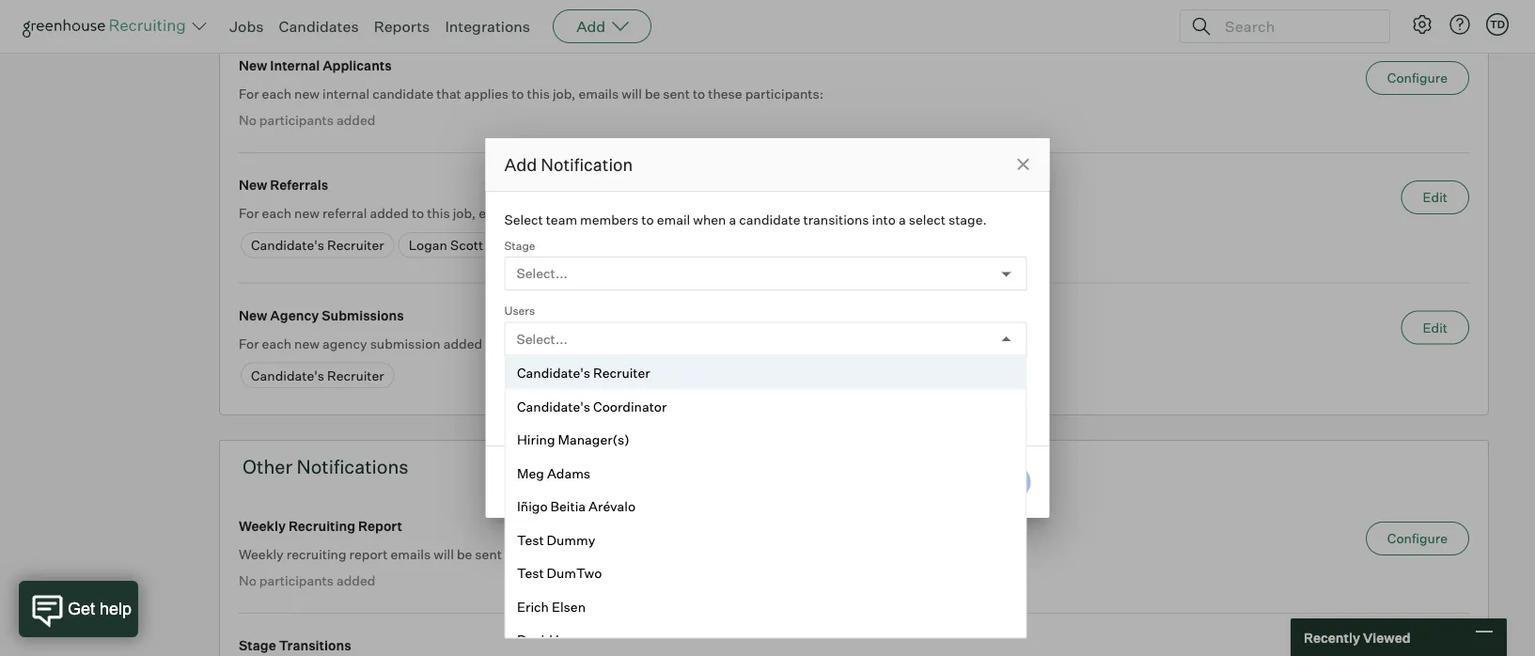 Task type: locate. For each thing, give the bounding box(es) containing it.
2 vertical spatial new
[[294, 336, 320, 352]]

1 vertical spatial edit
[[1423, 320, 1448, 336]]

1 vertical spatial each
[[262, 206, 291, 222]]

no participants added down internal
[[239, 113, 375, 129]]

candidate's recruiter down referral
[[251, 238, 384, 254]]

scott
[[450, 238, 483, 254]]

0 vertical spatial add
[[576, 17, 606, 36]]

candidate's recruiter for candidate's
[[517, 364, 650, 381]]

email
[[657, 212, 690, 228]]

candidate inside add notification dialog
[[739, 212, 800, 228]]

recruiter down referral
[[327, 238, 384, 254]]

new down agency in the left top of the page
[[294, 336, 320, 352]]

candidate's recruiter
[[251, 238, 384, 254], [517, 364, 650, 381], [251, 368, 384, 384]]

2 configure button from the top
[[1366, 522, 1469, 556]]

stage down the select at the left of the page
[[504, 238, 535, 252]]

2 select... from the top
[[517, 331, 568, 347]]

0 vertical spatial no
[[239, 113, 256, 129]]

select... down users
[[517, 331, 568, 347]]

for down 'new referrals'
[[239, 206, 259, 222]]

stage.
[[949, 212, 987, 228]]

2 configure from the top
[[1387, 531, 1448, 547]]

candidate's coordinator
[[517, 398, 666, 414]]

0 vertical spatial select...
[[517, 265, 568, 282]]

test down iñigo
[[517, 531, 543, 548]]

new down new internal applicants
[[294, 86, 320, 103]]

1 participants from the top
[[259, 113, 334, 129]]

0 vertical spatial participants
[[259, 113, 334, 129]]

recruiting
[[286, 547, 346, 563]]

participants for recruiting
[[259, 573, 334, 590]]

emails up 'candidate's coordinator' on the left bottom of page
[[552, 336, 592, 352]]

1 vertical spatial new
[[294, 206, 320, 222]]

no up stage transitions
[[239, 573, 256, 590]]

test dumtwo
[[517, 565, 602, 581]]

candidate's recruiter inside add notification dialog
[[517, 364, 650, 381]]

applicants
[[323, 58, 392, 74]]

1 vertical spatial edit button
[[1401, 311, 1469, 345]]

0 vertical spatial no participants added
[[239, 113, 375, 129]]

3 each from the top
[[262, 336, 291, 352]]

referral
[[322, 206, 367, 222]]

each for internal
[[262, 86, 291, 103]]

2 participants from the top
[[259, 573, 334, 590]]

1 horizontal spatial job,
[[526, 336, 549, 352]]

0 vertical spatial edit button
[[1401, 181, 1469, 215]]

configure button
[[1366, 62, 1469, 96], [1366, 522, 1469, 556]]

referrals
[[270, 177, 328, 194]]

weekly for weekly recruiting report emails will be sent to these participants:
[[239, 547, 284, 563]]

this up logan scott
[[427, 206, 450, 222]]

recruiter inside add notification dialog
[[593, 364, 650, 381]]

participants:
[[745, 86, 824, 103], [557, 547, 636, 563]]

0 vertical spatial edit
[[1423, 190, 1448, 206]]

jobs link
[[229, 17, 264, 36]]

this down users
[[501, 336, 524, 352]]

2 vertical spatial new
[[239, 308, 267, 324]]

will
[[622, 86, 642, 103], [522, 206, 542, 222], [595, 336, 616, 352], [434, 547, 454, 563]]

adams
[[547, 464, 590, 481]]

1 vertical spatial for
[[239, 206, 259, 222]]

2 new from the top
[[294, 206, 320, 222]]

for down the "new agency submissions"
[[239, 336, 259, 352]]

edit button for for each new referral added to this job, emails will be sent to:
[[1401, 181, 1469, 215]]

1 horizontal spatial this
[[501, 336, 524, 352]]

1 vertical spatial test
[[517, 565, 543, 581]]

this right applies
[[527, 86, 550, 103]]

candidate's recruiter down agency
[[251, 368, 384, 384]]

weekly down other
[[239, 519, 286, 535]]

integrations link
[[445, 17, 530, 36]]

for for for each new internal candidate that applies to this job, emails will be sent to these participants:
[[239, 86, 259, 103]]

1 vertical spatial to:
[[666, 336, 683, 352]]

new for new internal applicants
[[239, 58, 267, 74]]

add inside popup button
[[576, 17, 606, 36]]

candidate right when
[[739, 212, 800, 228]]

1 no participants added from the top
[[239, 113, 375, 129]]

select... up users
[[517, 265, 568, 282]]

other
[[243, 456, 293, 479]]

participants for each
[[259, 113, 334, 129]]

logan scott
[[409, 238, 483, 254]]

1 a from the left
[[729, 212, 736, 228]]

candidate's
[[251, 238, 324, 254], [517, 364, 590, 381], [251, 368, 324, 384], [517, 398, 590, 414]]

stage inside add notification dialog
[[504, 238, 535, 252]]

2 horizontal spatial this
[[527, 86, 550, 103]]

edit for for each new referral added to this job, emails will be sent to:
[[1423, 190, 1448, 206]]

0 horizontal spatial add
[[504, 154, 537, 175]]

added down "report"
[[337, 573, 375, 590]]

that
[[437, 86, 461, 103]]

for
[[239, 86, 259, 103], [239, 206, 259, 222], [239, 336, 259, 352]]

no up 'new referrals'
[[239, 113, 256, 129]]

3 new from the top
[[239, 308, 267, 324]]

0 vertical spatial configure
[[1387, 70, 1448, 87]]

users
[[504, 304, 535, 318]]

to:
[[593, 206, 609, 222], [666, 336, 683, 352]]

2 edit button from the top
[[1401, 311, 1469, 345]]

1 each from the top
[[262, 86, 291, 103]]

these
[[708, 86, 742, 103], [520, 547, 554, 563]]

configure for weekly recruiting report emails will be sent to these participants:
[[1387, 531, 1448, 547]]

1 vertical spatial no participants added
[[239, 573, 375, 590]]

new down jobs on the left top
[[239, 58, 267, 74]]

added down internal
[[337, 113, 375, 129]]

1 vertical spatial select...
[[517, 331, 568, 347]]

0 horizontal spatial candidate
[[372, 86, 434, 103]]

1 vertical spatial configure
[[1387, 531, 1448, 547]]

candidate's up 'candidate's coordinator' on the left bottom of page
[[517, 364, 590, 381]]

0 horizontal spatial job,
[[453, 206, 476, 222]]

add button
[[553, 9, 652, 43]]

sent
[[663, 86, 690, 103], [563, 206, 590, 222], [637, 336, 664, 352], [475, 547, 502, 563]]

each down 'new referrals'
[[262, 206, 291, 222]]

a right when
[[729, 212, 736, 228]]

0 vertical spatial this
[[527, 86, 550, 103]]

participants down 'recruiting'
[[259, 573, 334, 590]]

job, up add notification
[[553, 86, 576, 103]]

1 for from the top
[[239, 86, 259, 103]]

0 vertical spatial these
[[708, 86, 742, 103]]

new for referral
[[294, 206, 320, 222]]

1 vertical spatial candidate
[[739, 212, 800, 228]]

submissions
[[322, 308, 404, 324]]

emails down add popup button at the top
[[579, 86, 619, 103]]

1 vertical spatial participants
[[259, 573, 334, 590]]

0 vertical spatial configure button
[[1366, 62, 1469, 96]]

1 test from the top
[[517, 531, 543, 548]]

1 horizontal spatial add
[[576, 17, 606, 36]]

no participants added down 'recruiting'
[[239, 573, 375, 590]]

new for agency
[[294, 336, 320, 352]]

add
[[576, 17, 606, 36], [504, 154, 537, 175]]

0 vertical spatial for
[[239, 86, 259, 103]]

will down add popup button at the top
[[622, 86, 642, 103]]

1 configure button from the top
[[1366, 62, 1469, 96]]

stage for stage transitions
[[239, 638, 276, 654]]

3 new from the top
[[294, 336, 320, 352]]

candidate's recruiter for logan
[[251, 238, 384, 254]]

a
[[729, 212, 736, 228], [899, 212, 906, 228]]

edit
[[1423, 190, 1448, 206], [1423, 320, 1448, 336]]

new left the referrals
[[239, 177, 267, 194]]

configure button for for each new internal candidate that applies to this job, emails will be sent to these participants:
[[1366, 62, 1469, 96]]

integrations
[[445, 17, 530, 36]]

transitions
[[803, 212, 869, 228]]

0 vertical spatial stage
[[504, 238, 535, 252]]

1 horizontal spatial participants:
[[745, 86, 824, 103]]

1 vertical spatial participants:
[[557, 547, 636, 563]]

added right the submission
[[443, 336, 482, 352]]

job, down users
[[526, 336, 549, 352]]

edit button
[[1401, 181, 1469, 215], [1401, 311, 1469, 345]]

participants down internal
[[259, 113, 334, 129]]

1 vertical spatial this
[[427, 206, 450, 222]]

1 edit from the top
[[1423, 190, 1448, 206]]

arévalo
[[588, 498, 635, 514]]

each for referrals
[[262, 206, 291, 222]]

0 horizontal spatial stage
[[239, 638, 276, 654]]

job, up scott
[[453, 206, 476, 222]]

members
[[580, 212, 639, 228]]

1 vertical spatial these
[[520, 547, 554, 563]]

2 each from the top
[[262, 206, 291, 222]]

each
[[262, 86, 291, 103], [262, 206, 291, 222], [262, 336, 291, 352]]

stage
[[504, 238, 535, 252], [239, 638, 276, 654]]

3 for from the top
[[239, 336, 259, 352]]

1 vertical spatial new
[[239, 177, 267, 194]]

recruiter
[[327, 238, 384, 254], [593, 364, 650, 381], [327, 368, 384, 384]]

new for new agency submissions
[[239, 308, 267, 324]]

when
[[693, 212, 726, 228]]

2 vertical spatial each
[[262, 336, 291, 352]]

recruiter for logan
[[327, 238, 384, 254]]

meg adams
[[517, 464, 590, 481]]

for each new internal candidate that applies to this job, emails will be sent to these participants:
[[239, 86, 824, 103]]

new down the referrals
[[294, 206, 320, 222]]

1 no from the top
[[239, 113, 256, 129]]

0 vertical spatial new
[[294, 86, 320, 103]]

1 new from the top
[[294, 86, 320, 103]]

erich
[[517, 598, 548, 614]]

add up the select at the left of the page
[[504, 154, 537, 175]]

new
[[294, 86, 320, 103], [294, 206, 320, 222], [294, 336, 320, 352]]

recruiter for candidate's
[[593, 364, 650, 381]]

1 new from the top
[[239, 58, 267, 74]]

add inside dialog
[[504, 154, 537, 175]]

agency
[[322, 336, 367, 352]]

2 vertical spatial this
[[501, 336, 524, 352]]

add up 'for each new internal candidate that applies to this job, emails will be sent to these participants:' on the top of the page
[[576, 17, 606, 36]]

2 test from the top
[[517, 565, 543, 581]]

0 vertical spatial weekly
[[239, 519, 286, 535]]

candidate's recruiter up 'candidate's coordinator' on the left bottom of page
[[517, 364, 650, 381]]

for down jobs link
[[239, 86, 259, 103]]

stage left transitions
[[239, 638, 276, 654]]

1 horizontal spatial stage
[[504, 238, 535, 252]]

candidate left that
[[372, 86, 434, 103]]

a right into
[[899, 212, 906, 228]]

configure
[[1387, 70, 1448, 87], [1387, 531, 1448, 547]]

test for test dumtwo
[[517, 565, 543, 581]]

greenhouse recruiting image
[[23, 15, 192, 38]]

0 vertical spatial new
[[239, 58, 267, 74]]

select...
[[517, 265, 568, 282], [517, 331, 568, 347]]

1 horizontal spatial a
[[899, 212, 906, 228]]

candidates link
[[279, 17, 359, 36]]

new left agency in the left top of the page
[[239, 308, 267, 324]]

david
[[517, 631, 552, 648]]

test up erich
[[517, 565, 543, 581]]

no participants added
[[239, 113, 375, 129], [239, 573, 375, 590]]

candidate
[[372, 86, 434, 103], [739, 212, 800, 228]]

recruiter up coordinator at bottom left
[[593, 364, 650, 381]]

candidate's down 'new referrals'
[[251, 238, 324, 254]]

2 no from the top
[[239, 573, 256, 590]]

david luan
[[517, 631, 586, 648]]

new referrals
[[239, 177, 328, 194]]

2 horizontal spatial job,
[[553, 86, 576, 103]]

1 vertical spatial add
[[504, 154, 537, 175]]

0 horizontal spatial to:
[[593, 206, 609, 222]]

test
[[517, 531, 543, 548], [517, 565, 543, 581]]

coordinator
[[593, 398, 666, 414]]

notifications
[[297, 456, 409, 479]]

participants
[[259, 113, 334, 129], [259, 573, 334, 590]]

add for add
[[576, 17, 606, 36]]

emails up scott
[[479, 206, 519, 222]]

will up 'candidate's coordinator' on the left bottom of page
[[595, 336, 616, 352]]

1 weekly from the top
[[239, 519, 286, 535]]

applies
[[464, 86, 509, 103]]

new
[[239, 58, 267, 74], [239, 177, 267, 194], [239, 308, 267, 324]]

will left the team
[[522, 206, 542, 222]]

0 vertical spatial each
[[262, 86, 291, 103]]

job,
[[553, 86, 576, 103], [453, 206, 476, 222], [526, 336, 549, 352]]

1 vertical spatial no
[[239, 573, 256, 590]]

1 configure from the top
[[1387, 70, 1448, 87]]

recruiter down agency
[[327, 368, 384, 384]]

hiring
[[517, 431, 555, 447]]

0 horizontal spatial a
[[729, 212, 736, 228]]

1 horizontal spatial candidate
[[739, 212, 800, 228]]

2 no participants added from the top
[[239, 573, 375, 590]]

0 vertical spatial test
[[517, 531, 543, 548]]

2 new from the top
[[239, 177, 267, 194]]

added
[[337, 113, 375, 129], [370, 206, 409, 222], [443, 336, 482, 352], [337, 573, 375, 590]]

each down internal
[[262, 86, 291, 103]]

2 for from the top
[[239, 206, 259, 222]]

1 vertical spatial stage
[[239, 638, 276, 654]]

1 vertical spatial configure button
[[1366, 522, 1469, 556]]

0 horizontal spatial this
[[427, 206, 450, 222]]

1 vertical spatial weekly
[[239, 547, 284, 563]]

1 edit button from the top
[[1401, 181, 1469, 215]]

recruiting
[[288, 519, 355, 535]]

no participants added for each
[[239, 113, 375, 129]]

each down agency in the left top of the page
[[262, 336, 291, 352]]

2 vertical spatial for
[[239, 336, 259, 352]]

2 edit from the top
[[1423, 320, 1448, 336]]

candidate's up the hiring
[[517, 398, 590, 414]]

2 weekly from the top
[[239, 547, 284, 563]]

weekly left 'recruiting'
[[239, 547, 284, 563]]

to
[[512, 86, 524, 103], [693, 86, 705, 103], [412, 206, 424, 222], [641, 212, 654, 228], [485, 336, 498, 352], [505, 547, 517, 563]]



Task type: describe. For each thing, give the bounding box(es) containing it.
td
[[1490, 18, 1505, 31]]

into
[[872, 212, 896, 228]]

hiring manager(s)
[[517, 431, 629, 447]]

viewed
[[1363, 629, 1411, 646]]

manager(s)
[[558, 431, 629, 447]]

internal
[[322, 86, 370, 103]]

edit for for each new agency submission added to this job, emails will be sent to:
[[1423, 320, 1448, 336]]

0 vertical spatial participants:
[[745, 86, 824, 103]]

stage transitions
[[239, 638, 351, 654]]

td button
[[1486, 13, 1509, 36]]

no for weekly
[[239, 573, 256, 590]]

jobs
[[229, 17, 264, 36]]

dummy
[[546, 531, 595, 548]]

new agency submissions
[[239, 308, 404, 324]]

added right referral
[[370, 206, 409, 222]]

logan
[[409, 238, 447, 254]]

notification
[[541, 154, 633, 175]]

weekly recruiting report
[[239, 519, 402, 535]]

stage for stage
[[504, 238, 535, 252]]

add notification dialog
[[486, 138, 1050, 656]]

configure button for weekly recruiting report emails will be sent to these participants:
[[1366, 522, 1469, 556]]

emails down the report
[[391, 547, 431, 563]]

luan
[[555, 631, 586, 648]]

erich elsen
[[517, 598, 585, 614]]

new for internal
[[294, 86, 320, 103]]

0 horizontal spatial these
[[520, 547, 554, 563]]

for for for each new agency submission added to this job, emails will be sent to:
[[239, 336, 259, 352]]

meg
[[517, 464, 544, 481]]

0 vertical spatial candidate
[[372, 86, 434, 103]]

report
[[358, 519, 402, 535]]

configure image
[[1411, 13, 1434, 36]]

td button
[[1483, 9, 1513, 39]]

Search text field
[[1220, 13, 1373, 40]]

iñigo beitia arévalo
[[517, 498, 635, 514]]

for for for each new referral added to this job, emails will be sent to:
[[239, 206, 259, 222]]

weekly for weekly recruiting report
[[239, 519, 286, 535]]

be up coordinator at bottom left
[[618, 336, 634, 352]]

select team members to email when a candidate transitions into a select stage.
[[504, 212, 987, 228]]

no participants added for recruiting
[[239, 573, 375, 590]]

2 vertical spatial job,
[[526, 336, 549, 352]]

test dummy
[[517, 531, 595, 548]]

be right the select at the left of the page
[[545, 206, 560, 222]]

agency
[[270, 308, 319, 324]]

recently viewed
[[1304, 629, 1411, 646]]

each for agency
[[262, 336, 291, 352]]

add for add notification
[[504, 154, 537, 175]]

new internal applicants
[[239, 58, 392, 74]]

edit button for for each new agency submission added to this job, emails will be sent to:
[[1401, 311, 1469, 345]]

new for new referrals
[[239, 177, 267, 194]]

configure for for each new internal candidate that applies to this job, emails will be sent to these participants:
[[1387, 70, 1448, 87]]

internal
[[270, 58, 320, 74]]

reports
[[374, 17, 430, 36]]

add notification
[[504, 154, 633, 175]]

0 vertical spatial to:
[[593, 206, 609, 222]]

will right "report"
[[434, 547, 454, 563]]

for each new referral added to this job, emails will be sent to:
[[239, 206, 609, 222]]

submission
[[370, 336, 441, 352]]

to inside add notification dialog
[[641, 212, 654, 228]]

0 vertical spatial job,
[[553, 86, 576, 103]]

beitia
[[550, 498, 585, 514]]

select
[[909, 212, 946, 228]]

other notifications
[[243, 456, 409, 479]]

no for for
[[239, 113, 256, 129]]

elsen
[[551, 598, 585, 614]]

1 select... from the top
[[517, 265, 568, 282]]

recently
[[1304, 629, 1360, 646]]

be left test dummy
[[457, 547, 472, 563]]

1 horizontal spatial to:
[[666, 336, 683, 352]]

candidate's down agency in the left top of the page
[[251, 368, 324, 384]]

report
[[349, 547, 388, 563]]

team
[[546, 212, 577, 228]]

reports link
[[374, 17, 430, 36]]

for each new agency submission added to this job, emails will be sent to:
[[239, 336, 683, 352]]

2 a from the left
[[899, 212, 906, 228]]

0 horizontal spatial participants:
[[557, 547, 636, 563]]

be down add popup button at the top
[[645, 86, 660, 103]]

1 horizontal spatial these
[[708, 86, 742, 103]]

iñigo
[[517, 498, 547, 514]]

dumtwo
[[546, 565, 602, 581]]

candidates
[[279, 17, 359, 36]]

weekly recruiting report emails will be sent to these participants:
[[239, 547, 636, 563]]

test for test dummy
[[517, 531, 543, 548]]

transitions
[[279, 638, 351, 654]]

1 vertical spatial job,
[[453, 206, 476, 222]]

select
[[504, 212, 543, 228]]



Task type: vqa. For each thing, say whether or not it's contained in the screenshot.
the rightmost to:
yes



